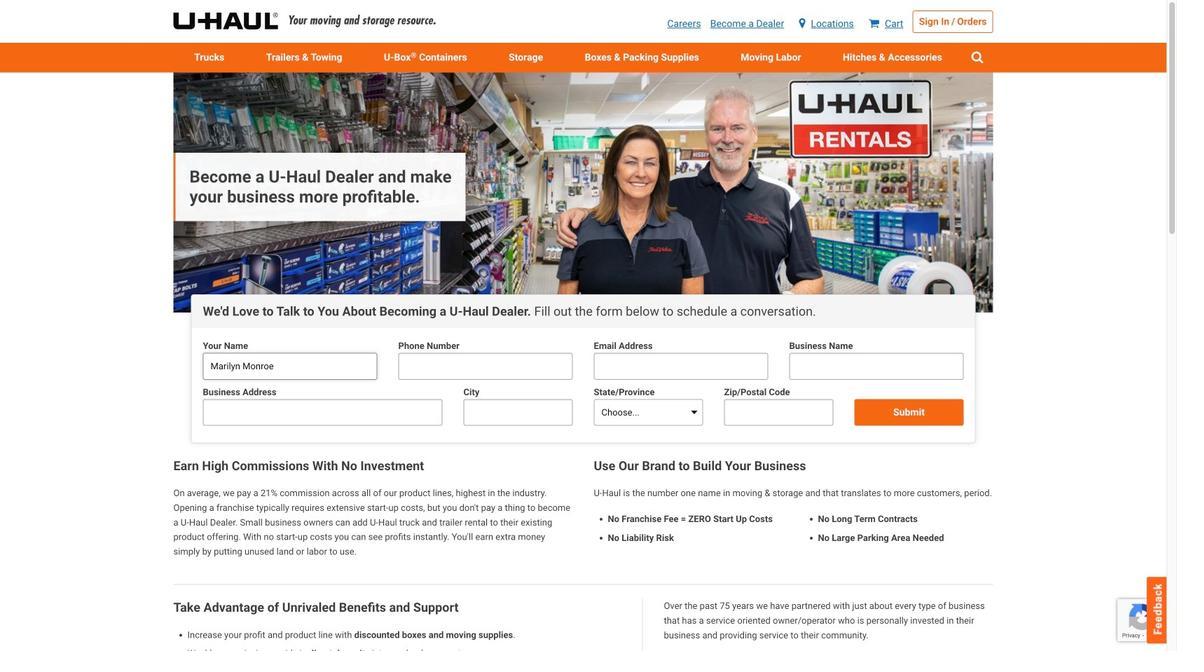 Task type: locate. For each thing, give the bounding box(es) containing it.
2 menu item from the left
[[245, 43, 363, 72]]

banner
[[0, 0, 1167, 72], [174, 72, 994, 313]]

menu item
[[174, 43, 245, 72], [245, 43, 363, 72], [488, 43, 564, 72], [564, 43, 720, 72], [720, 43, 823, 72], [823, 43, 964, 72]]

None text field
[[203, 399, 443, 426]]

5 menu item from the left
[[720, 43, 823, 72]]

None telephone field
[[399, 353, 573, 380]]

menu
[[174, 43, 994, 72]]

None email field
[[594, 353, 769, 380]]

None text field
[[203, 353, 378, 380], [790, 353, 964, 380], [464, 399, 573, 426], [725, 399, 834, 426], [203, 353, 378, 380], [790, 353, 964, 380], [464, 399, 573, 426], [725, 399, 834, 426]]

6 menu item from the left
[[823, 43, 964, 72]]

3 menu item from the left
[[488, 43, 564, 72]]

a couple inside of a u-haul store image
[[174, 72, 994, 313]]



Task type: describe. For each thing, give the bounding box(es) containing it.
4 menu item from the left
[[564, 43, 720, 72]]

1 menu item from the left
[[174, 43, 245, 72]]



